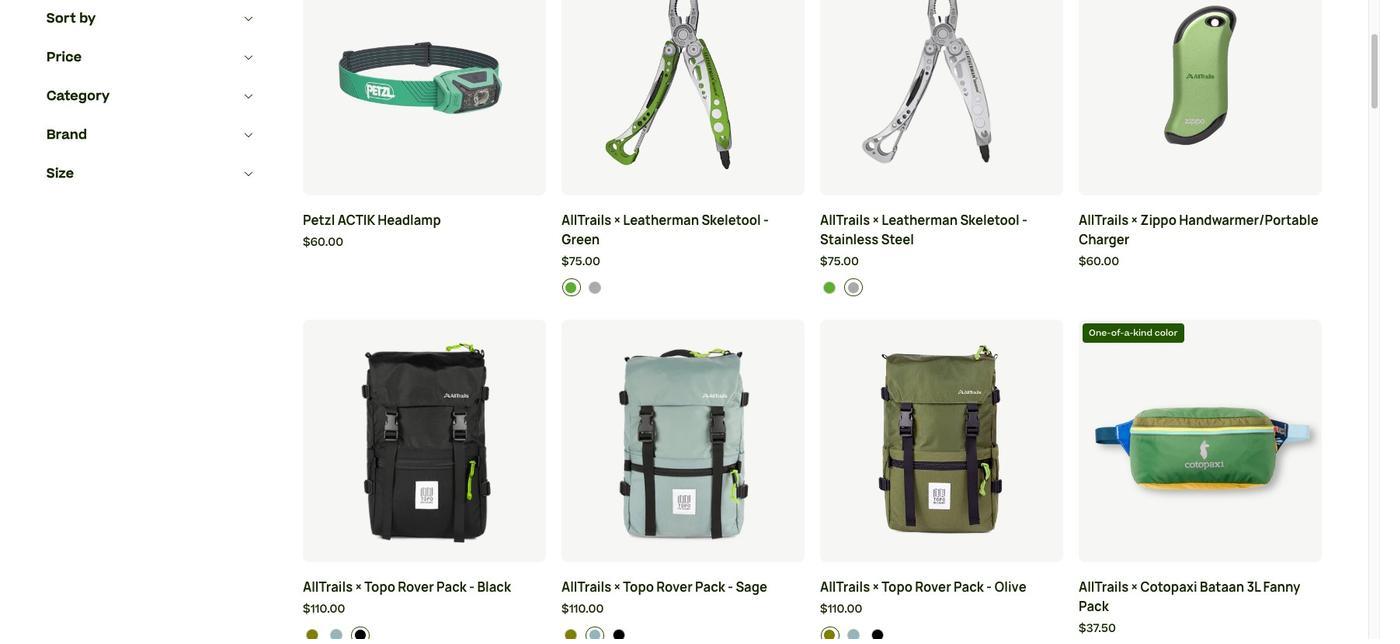 Task type: describe. For each thing, give the bounding box(es) containing it.
$60.00 link for headlamp
[[303, 234, 546, 252]]

black
[[477, 579, 511, 597]]

sage radio for alltrails × topo rover pack - sage
[[586, 627, 604, 640]]

sage image for alltrails × topo rover pack - black
[[330, 630, 342, 640]]

green radio for alltrails × leatherman skeletool - green
[[562, 279, 581, 297]]

stainless steel image
[[589, 282, 601, 294]]

olive image
[[306, 630, 318, 640]]

alltrails for alltrails × leatherman skeletool - stainless steel
[[820, 212, 870, 229]]

cotopaxi
[[1140, 579, 1197, 597]]

- for alltrails × topo rover pack - olive
[[986, 579, 992, 597]]

green radio for alltrails × leatherman skeletool - stainless steel
[[820, 279, 839, 297]]

sort
[[47, 9, 76, 28]]

size button
[[47, 155, 256, 193]]

olive radio for alltrails × topo rover pack - sage
[[562, 627, 581, 640]]

$37.50
[[1079, 621, 1116, 638]]

petzl actik headlamp $60.00
[[303, 212, 441, 251]]

$110.00 link for black
[[303, 602, 546, 619]]

topo for alltrails × topo rover pack - black
[[364, 579, 395, 597]]

leatherman for steel
[[882, 212, 958, 229]]

alltrails × topo rover pack - olive link
[[820, 579, 1063, 598]]

green image for alltrails × leatherman skeletool - green
[[565, 282, 577, 294]]

Sage radio
[[844, 627, 863, 640]]

× for alltrails × topo rover pack - black
[[355, 579, 362, 597]]

skeletool for alltrails × leatherman skeletool - green
[[702, 212, 761, 229]]

petzl actik headlamp link
[[303, 211, 546, 230]]

alltrails × zippo handwarmer/portable charger link
[[1079, 211, 1322, 250]]

rover for olive
[[915, 579, 951, 597]]

alltrails × topo rover pack - sage $110.00
[[561, 579, 767, 618]]

Stainless Steel radio
[[844, 279, 863, 297]]

black radio for alltrails × topo rover pack - sage
[[610, 627, 628, 640]]

option group for $75.00
[[562, 279, 805, 297]]

alltrails × zippo handwarmer/portable charger $60.00
[[1079, 212, 1318, 270]]

bataan
[[1200, 579, 1244, 597]]

$60.00 inside petzl actik headlamp $60.00
[[303, 234, 343, 251]]

black image
[[613, 630, 625, 640]]

rover for sage
[[656, 579, 693, 597]]

alltrails for alltrails × zippo handwarmer/portable charger
[[1079, 212, 1129, 229]]

- for alltrails × topo rover pack - sage
[[728, 579, 733, 597]]

category button
[[47, 77, 256, 116]]

pack inside "alltrails × cotopaxi bataan 3l fanny pack $37.50"
[[1079, 599, 1109, 616]]

brand
[[47, 126, 87, 144]]

- inside alltrails × leatherman skeletool - stainless steel $75.00
[[1022, 212, 1027, 229]]

$37.50 link
[[1079, 621, 1322, 639]]

green image for alltrails × leatherman skeletool - stainless steel
[[823, 282, 836, 294]]

olive radio for alltrails × topo rover pack - black
[[303, 627, 322, 640]]

alltrails for alltrails × leatherman skeletool - green
[[561, 212, 611, 229]]

skeletool for alltrails × leatherman skeletool - stainless steel
[[960, 212, 1019, 229]]

petzl
[[303, 212, 335, 229]]

$75.00 inside alltrails × leatherman skeletool - stainless steel $75.00
[[820, 254, 859, 270]]

brand button
[[47, 116, 256, 155]]

black radio for alltrails × topo rover pack - black
[[351, 627, 370, 640]]

× for alltrails × leatherman skeletool - stainless steel
[[873, 212, 879, 229]]

alltrails × leatherman skeletool - green link
[[561, 211, 805, 250]]

$60.00 link for zippo
[[1079, 254, 1322, 271]]

option group for sage
[[562, 627, 805, 640]]

alltrails × leatherman skeletool - stainless steel link
[[820, 211, 1063, 250]]

$60.00 inside alltrails × zippo handwarmer/portable charger $60.00
[[1079, 254, 1119, 270]]

zippo
[[1140, 212, 1176, 229]]

size
[[47, 165, 74, 183]]

pack for black
[[437, 579, 467, 597]]

× for alltrails × zippo handwarmer/portable charger
[[1131, 212, 1138, 229]]

$75.00 link for $75.00
[[561, 254, 805, 271]]

pack for sage
[[695, 579, 725, 597]]

leatherman for $75.00
[[623, 212, 699, 229]]

sort by button
[[47, 0, 256, 38]]

topo for alltrails × topo rover pack - olive
[[882, 579, 913, 597]]

olive image for alltrails × topo rover pack - sage
[[565, 630, 577, 640]]

alltrails for alltrails × topo rover pack - sage
[[561, 579, 611, 597]]

alltrails × topo rover pack - olive $110.00
[[820, 579, 1026, 618]]

olive image for alltrails × topo rover pack - olive
[[823, 630, 836, 640]]

alltrails for alltrails × topo rover pack - black
[[303, 579, 353, 597]]

black image for alltrails × topo rover pack - olive
[[871, 630, 884, 640]]



Task type: locate. For each thing, give the bounding box(es) containing it.
1 black image from the left
[[354, 630, 366, 640]]

1 $75.00 from the left
[[561, 254, 600, 270]]

skeletool inside alltrails × leatherman skeletool - green $75.00
[[702, 212, 761, 229]]

rover inside the alltrails × topo rover pack - black $110.00
[[398, 579, 434, 597]]

× for alltrails × leatherman skeletool - green
[[614, 212, 621, 229]]

1 olive image from the left
[[565, 630, 577, 640]]

stainless steel image
[[847, 282, 860, 294]]

2 black image from the left
[[871, 630, 884, 640]]

$60.00 link down alltrails × zippo handwarmer/portable charger link
[[1079, 254, 1322, 271]]

alltrails inside the alltrails × topo rover pack - black $110.00
[[303, 579, 353, 597]]

black image right sage option
[[871, 630, 884, 640]]

1 black radio from the left
[[351, 627, 370, 640]]

sage radio for alltrails × topo rover pack - black
[[327, 627, 346, 640]]

green radio left stainless steel icon
[[562, 279, 581, 297]]

green radio left stainless steel image
[[820, 279, 839, 297]]

2 $110.00 link from the left
[[561, 602, 805, 619]]

black radio right sage icon
[[610, 627, 628, 640]]

olive
[[994, 579, 1026, 597]]

2 green radio from the left
[[820, 279, 839, 297]]

alltrails inside "alltrails × cotopaxi bataan 3l fanny pack $37.50"
[[1079, 579, 1129, 597]]

olive image
[[565, 630, 577, 640], [823, 630, 836, 640]]

$110.00 link for olive
[[820, 602, 1063, 619]]

- inside alltrails × topo rover pack - sage $110.00
[[728, 579, 733, 597]]

option group
[[562, 279, 805, 297], [820, 279, 1064, 297], [303, 627, 546, 640], [562, 627, 805, 640], [820, 627, 1064, 640]]

0 horizontal spatial green radio
[[562, 279, 581, 297]]

Sage radio
[[327, 627, 346, 640], [586, 627, 604, 640]]

pack for olive
[[954, 579, 984, 597]]

leatherman
[[623, 212, 699, 229], [882, 212, 958, 229]]

0 horizontal spatial olive image
[[565, 630, 577, 640]]

$75.00 link
[[561, 254, 805, 271], [820, 254, 1063, 271]]

× for alltrails × topo rover pack - sage
[[614, 579, 621, 597]]

headlamp
[[378, 212, 441, 229]]

pack inside alltrails × topo rover pack - olive $110.00
[[954, 579, 984, 597]]

1 horizontal spatial olive image
[[823, 630, 836, 640]]

actik
[[338, 212, 375, 229]]

$75.00 link down alltrails × leatherman skeletool - stainless steel link on the right of the page
[[820, 254, 1063, 271]]

olive image left sage icon
[[565, 630, 577, 640]]

option group down alltrails × leatherman skeletool - green $75.00
[[562, 279, 805, 297]]

$110.00 for alltrails × topo rover pack - olive
[[820, 602, 862, 618]]

green image left stainless steel image
[[823, 282, 836, 294]]

2 olive radio from the left
[[562, 627, 581, 640]]

× inside alltrails × topo rover pack - olive $110.00
[[873, 579, 879, 597]]

1 vertical spatial $60.00
[[1079, 254, 1119, 270]]

pack left black
[[437, 579, 467, 597]]

option group down alltrails × topo rover pack - olive $110.00
[[820, 627, 1064, 640]]

1 horizontal spatial skeletool
[[960, 212, 1019, 229]]

$60.00 link
[[303, 234, 546, 252], [1079, 254, 1322, 271]]

$75.00 down stainless
[[820, 254, 859, 270]]

$110.00 link down alltrails × topo rover pack - olive link at the right bottom of page
[[820, 602, 1063, 619]]

× inside alltrails × leatherman skeletool - stainless steel $75.00
[[873, 212, 879, 229]]

1 horizontal spatial black radio
[[610, 627, 628, 640]]

pack up $37.50
[[1079, 599, 1109, 616]]

alltrails for alltrails × cotopaxi bataan 3l fanny pack
[[1079, 579, 1129, 597]]

alltrails up sage option
[[820, 579, 870, 597]]

2 horizontal spatial olive radio
[[820, 627, 839, 640]]

1 horizontal spatial $60.00 link
[[1079, 254, 1322, 271]]

sage image inside radio
[[330, 630, 342, 640]]

rover
[[398, 579, 434, 597], [656, 579, 693, 597], [915, 579, 951, 597]]

1 horizontal spatial rover
[[656, 579, 693, 597]]

1 horizontal spatial black image
[[871, 630, 884, 640]]

handwarmer/portable
[[1179, 212, 1318, 229]]

2 topo from the left
[[623, 579, 654, 597]]

sage radio left black icon
[[586, 627, 604, 640]]

leatherman inside alltrails × leatherman skeletool - stainless steel $75.00
[[882, 212, 958, 229]]

3 $110.00 from the left
[[820, 602, 862, 618]]

1 $75.00 link from the left
[[561, 254, 805, 271]]

option group for steel
[[820, 279, 1064, 297]]

sort by
[[47, 9, 96, 28]]

rover inside alltrails × topo rover pack - sage $110.00
[[656, 579, 693, 597]]

× inside alltrails × leatherman skeletool - green $75.00
[[614, 212, 621, 229]]

option group for black
[[303, 627, 546, 640]]

$110.00 up olive icon
[[303, 602, 345, 618]]

× inside "alltrails × cotopaxi bataan 3l fanny pack $37.50"
[[1131, 579, 1138, 597]]

1 horizontal spatial $75.00 link
[[820, 254, 1063, 271]]

black image inside radio
[[354, 630, 366, 640]]

0 horizontal spatial green image
[[565, 282, 577, 294]]

2 horizontal spatial rover
[[915, 579, 951, 597]]

0 horizontal spatial olive radio
[[303, 627, 322, 640]]

1 horizontal spatial olive radio
[[562, 627, 581, 640]]

$110.00 for alltrails × topo rover pack - black
[[303, 602, 345, 618]]

option group down alltrails × leatherman skeletool - stainless steel $75.00
[[820, 279, 1064, 297]]

$75.00 down green
[[561, 254, 600, 270]]

black image inside option
[[871, 630, 884, 640]]

Black radio
[[351, 627, 370, 640], [610, 627, 628, 640]]

option group for olive
[[820, 627, 1064, 640]]

option group down alltrails × topo rover pack - sage $110.00
[[562, 627, 805, 640]]

0 vertical spatial $60.00
[[303, 234, 343, 251]]

0 horizontal spatial skeletool
[[702, 212, 761, 229]]

$110.00 link down alltrails × topo rover pack - sage link
[[561, 602, 805, 619]]

0 horizontal spatial sage image
[[330, 630, 342, 640]]

2 $75.00 link from the left
[[820, 254, 1063, 271]]

0 horizontal spatial $75.00 link
[[561, 254, 805, 271]]

steel
[[881, 231, 914, 248]]

2 horizontal spatial $110.00
[[820, 602, 862, 618]]

- for alltrails × topo rover pack - black
[[469, 579, 475, 597]]

1 horizontal spatial green image
[[823, 282, 836, 294]]

rover for black
[[398, 579, 434, 597]]

3 rover from the left
[[915, 579, 951, 597]]

alltrails up $37.50
[[1079, 579, 1129, 597]]

by
[[79, 9, 96, 28]]

- inside the alltrails × topo rover pack - black $110.00
[[469, 579, 475, 597]]

alltrails up sage icon
[[561, 579, 611, 597]]

pack
[[437, 579, 467, 597], [695, 579, 725, 597], [954, 579, 984, 597], [1079, 599, 1109, 616]]

black image for alltrails × topo rover pack - black
[[354, 630, 366, 640]]

3 $110.00 link from the left
[[820, 602, 1063, 619]]

pack left olive
[[954, 579, 984, 597]]

alltrails inside alltrails × topo rover pack - sage $110.00
[[561, 579, 611, 597]]

1 horizontal spatial sage radio
[[586, 627, 604, 640]]

$110.00 up sage option
[[820, 602, 862, 618]]

2 horizontal spatial topo
[[882, 579, 913, 597]]

topo inside alltrails × topo rover pack - sage $110.00
[[623, 579, 654, 597]]

0 horizontal spatial black image
[[354, 630, 366, 640]]

olive radio for alltrails × topo rover pack - olive
[[820, 627, 839, 640]]

1 $110.00 from the left
[[303, 602, 345, 618]]

$110.00 inside alltrails × topo rover pack - olive $110.00
[[820, 602, 862, 618]]

green image left stainless steel icon
[[565, 282, 577, 294]]

$60.00 down petzl
[[303, 234, 343, 251]]

$110.00 up sage icon
[[561, 602, 604, 618]]

2 skeletool from the left
[[960, 212, 1019, 229]]

alltrails up charger
[[1079, 212, 1129, 229]]

skeletool inside alltrails × leatherman skeletool - stainless steel $75.00
[[960, 212, 1019, 229]]

sage image
[[330, 630, 342, 640], [847, 630, 860, 640]]

- inside alltrails × leatherman skeletool - green $75.00
[[763, 212, 769, 229]]

sage
[[736, 579, 767, 597]]

-
[[763, 212, 769, 229], [1022, 212, 1027, 229], [469, 579, 475, 597], [728, 579, 733, 597], [986, 579, 992, 597]]

price
[[47, 48, 82, 67]]

$110.00 inside the alltrails × topo rover pack - black $110.00
[[303, 602, 345, 618]]

1 topo from the left
[[364, 579, 395, 597]]

Black radio
[[868, 627, 887, 640]]

sage image right olive icon
[[330, 630, 342, 640]]

0 horizontal spatial $60.00 link
[[303, 234, 546, 252]]

$110.00 for alltrails × topo rover pack - sage
[[561, 602, 604, 618]]

alltrails
[[561, 212, 611, 229], [820, 212, 870, 229], [1079, 212, 1129, 229], [303, 579, 353, 597], [561, 579, 611, 597], [820, 579, 870, 597], [1079, 579, 1129, 597]]

2 sage radio from the left
[[586, 627, 604, 640]]

topo
[[364, 579, 395, 597], [623, 579, 654, 597], [882, 579, 913, 597]]

0 horizontal spatial leatherman
[[623, 212, 699, 229]]

black radio right olive icon
[[351, 627, 370, 640]]

$75.00 inside alltrails × leatherman skeletool - green $75.00
[[561, 254, 600, 270]]

× inside the alltrails × topo rover pack - black $110.00
[[355, 579, 362, 597]]

0 horizontal spatial topo
[[364, 579, 395, 597]]

alltrails × leatherman skeletool - green $75.00
[[561, 212, 769, 270]]

$110.00 link for sage
[[561, 602, 805, 619]]

2 black radio from the left
[[610, 627, 628, 640]]

green image
[[565, 282, 577, 294], [823, 282, 836, 294]]

1 green radio from the left
[[562, 279, 581, 297]]

1 green image from the left
[[565, 282, 577, 294]]

1 olive radio from the left
[[303, 627, 322, 640]]

3 olive radio from the left
[[820, 627, 839, 640]]

$75.00
[[561, 254, 600, 270], [820, 254, 859, 270]]

× for alltrails × topo rover pack - olive
[[873, 579, 879, 597]]

1 vertical spatial $60.00 link
[[1079, 254, 1322, 271]]

1 horizontal spatial green radio
[[820, 279, 839, 297]]

1 horizontal spatial $110.00
[[561, 602, 604, 618]]

alltrails for alltrails × topo rover pack - olive
[[820, 579, 870, 597]]

2 sage image from the left
[[847, 630, 860, 640]]

2 horizontal spatial $110.00 link
[[820, 602, 1063, 619]]

3l
[[1247, 579, 1261, 597]]

alltrails up green
[[561, 212, 611, 229]]

black image
[[354, 630, 366, 640], [871, 630, 884, 640]]

alltrails inside alltrails × topo rover pack - olive $110.00
[[820, 579, 870, 597]]

sage radio right olive icon
[[327, 627, 346, 640]]

2 $110.00 from the left
[[561, 602, 604, 618]]

0 horizontal spatial $110.00
[[303, 602, 345, 618]]

1 rover from the left
[[398, 579, 434, 597]]

2 $75.00 from the left
[[820, 254, 859, 270]]

0 vertical spatial $60.00 link
[[303, 234, 546, 252]]

0 horizontal spatial black radio
[[351, 627, 370, 640]]

1 horizontal spatial $60.00
[[1079, 254, 1119, 270]]

2 olive image from the left
[[823, 630, 836, 640]]

fanny
[[1263, 579, 1300, 597]]

sage image
[[589, 630, 601, 640]]

$60.00 link down petzl actik headlamp link
[[303, 234, 546, 252]]

topo inside alltrails × topo rover pack - olive $110.00
[[882, 579, 913, 597]]

leatherman inside alltrails × leatherman skeletool - green $75.00
[[623, 212, 699, 229]]

black image right olive icon
[[354, 630, 366, 640]]

sage image inside option
[[847, 630, 860, 640]]

pack inside the alltrails × topo rover pack - black $110.00
[[437, 579, 467, 597]]

0 horizontal spatial sage radio
[[327, 627, 346, 640]]

alltrails × topo rover pack - black $110.00
[[303, 579, 511, 618]]

× inside alltrails × topo rover pack - sage $110.00
[[614, 579, 621, 597]]

alltrails inside alltrails × zippo handwarmer/portable charger $60.00
[[1079, 212, 1129, 229]]

2 leatherman from the left
[[882, 212, 958, 229]]

topo inside the alltrails × topo rover pack - black $110.00
[[364, 579, 395, 597]]

charger
[[1079, 231, 1130, 248]]

$60.00
[[303, 234, 343, 251], [1079, 254, 1119, 270]]

$60.00 down charger
[[1079, 254, 1119, 270]]

2 green image from the left
[[823, 282, 836, 294]]

green
[[561, 231, 600, 248]]

$110.00 inside alltrails × topo rover pack - sage $110.00
[[561, 602, 604, 618]]

1 horizontal spatial leatherman
[[882, 212, 958, 229]]

alltrails inside alltrails × leatherman skeletool - green $75.00
[[561, 212, 611, 229]]

1 horizontal spatial topo
[[623, 579, 654, 597]]

sage image for alltrails × topo rover pack - olive
[[847, 630, 860, 640]]

$110.00 link down alltrails × topo rover pack - black link
[[303, 602, 546, 619]]

Stainless Steel radio
[[586, 279, 604, 297]]

1 sage radio from the left
[[327, 627, 346, 640]]

option group down the alltrails × topo rover pack - black $110.00
[[303, 627, 546, 640]]

×
[[614, 212, 621, 229], [873, 212, 879, 229], [1131, 212, 1138, 229], [355, 579, 362, 597], [614, 579, 621, 597], [873, 579, 879, 597], [1131, 579, 1138, 597]]

1 skeletool from the left
[[702, 212, 761, 229]]

rover inside alltrails × topo rover pack - olive $110.00
[[915, 579, 951, 597]]

alltrails × topo rover pack - sage link
[[561, 579, 805, 598]]

alltrails × topo rover pack - black link
[[303, 579, 546, 598]]

$110.00 link
[[303, 602, 546, 619], [561, 602, 805, 619], [820, 602, 1063, 619]]

sage image left black option
[[847, 630, 860, 640]]

× inside alltrails × zippo handwarmer/portable charger $60.00
[[1131, 212, 1138, 229]]

3 topo from the left
[[882, 579, 913, 597]]

0 horizontal spatial $110.00 link
[[303, 602, 546, 619]]

category
[[47, 87, 110, 106]]

$75.00 link for steel
[[820, 254, 1063, 271]]

stainless
[[820, 231, 879, 248]]

pack left sage
[[695, 579, 725, 597]]

$75.00 link down 'alltrails × leatherman skeletool - green' link
[[561, 254, 805, 271]]

1 horizontal spatial $75.00
[[820, 254, 859, 270]]

0 horizontal spatial $75.00
[[561, 254, 600, 270]]

pack inside alltrails × topo rover pack - sage $110.00
[[695, 579, 725, 597]]

$110.00
[[303, 602, 345, 618], [561, 602, 604, 618], [820, 602, 862, 618]]

skeletool
[[702, 212, 761, 229], [960, 212, 1019, 229]]

× for alltrails × cotopaxi bataan 3l fanny pack
[[1131, 579, 1138, 597]]

1 sage image from the left
[[330, 630, 342, 640]]

alltrails up olive icon
[[303, 579, 353, 597]]

alltrails × cotopaxi bataan 3l fanny pack link
[[1079, 579, 1322, 617]]

1 $110.00 link from the left
[[303, 602, 546, 619]]

- inside alltrails × topo rover pack - olive $110.00
[[986, 579, 992, 597]]

price button
[[47, 38, 256, 77]]

2 rover from the left
[[656, 579, 693, 597]]

0 horizontal spatial $60.00
[[303, 234, 343, 251]]

alltrails × cotopaxi bataan 3l fanny pack $37.50
[[1079, 579, 1300, 638]]

Green radio
[[562, 279, 581, 297], [820, 279, 839, 297]]

Olive radio
[[303, 627, 322, 640], [562, 627, 581, 640], [820, 627, 839, 640]]

1 horizontal spatial $110.00 link
[[561, 602, 805, 619]]

olive image left sage option
[[823, 630, 836, 640]]

alltrails × leatherman skeletool - stainless steel $75.00
[[820, 212, 1027, 270]]

alltrails inside alltrails × leatherman skeletool - stainless steel $75.00
[[820, 212, 870, 229]]

1 leatherman from the left
[[623, 212, 699, 229]]

topo for alltrails × topo rover pack - sage
[[623, 579, 654, 597]]

alltrails up stainless
[[820, 212, 870, 229]]

1 horizontal spatial sage image
[[847, 630, 860, 640]]

0 horizontal spatial rover
[[398, 579, 434, 597]]



Task type: vqa. For each thing, say whether or not it's contained in the screenshot.
GRAND
no



